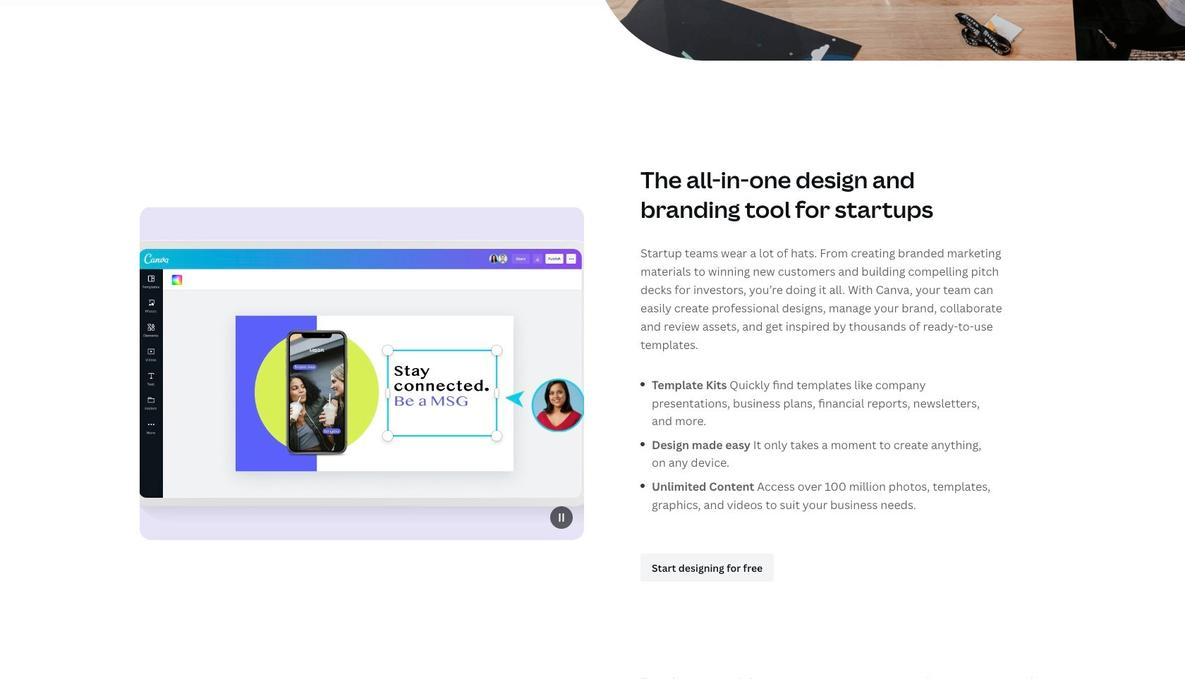 Task type: locate. For each thing, give the bounding box(es) containing it.
spacenow enterprise and pro t shirts print 009 1.ad224d04 image
[[593, 0, 1185, 61]]



Task type: vqa. For each thing, say whether or not it's contained in the screenshot.
Beige Elegant Brand Board Brand Kit image
no



